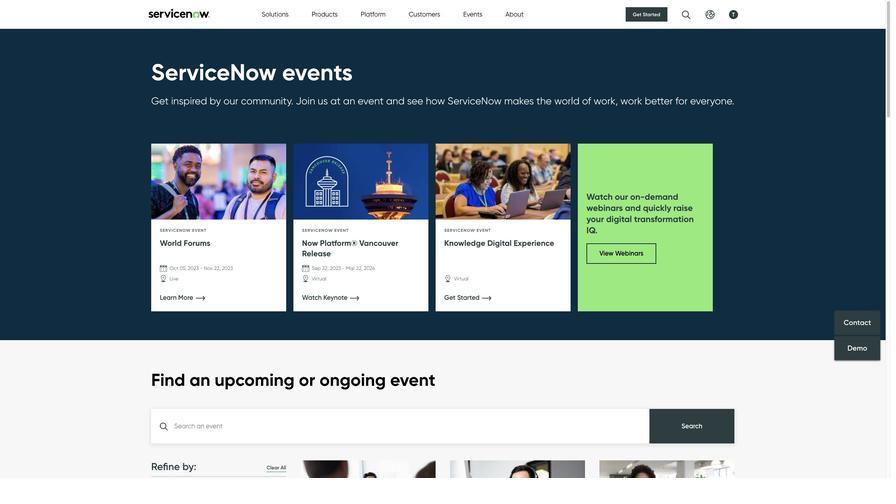 Task type: vqa. For each thing, say whether or not it's contained in the screenshot.
the on corresponding to Organizational change management (OCM)
no



Task type: describe. For each thing, give the bounding box(es) containing it.
event for platform®
[[334, 228, 349, 233]]

get started link
[[626, 7, 668, 22]]

servicenow events
[[151, 58, 353, 87]]

and inside watch our on-demand webinars and quickly raise your digital transformation iq.
[[625, 203, 641, 214]]

an inside the get inspired by our community. join us at an event and see how servicenow makes the world of work, work better for everyone.
[[343, 95, 355, 107]]

platform
[[361, 10, 386, 18]]

servicenow for live
[[160, 228, 191, 233]]

by
[[210, 95, 221, 107]]

products
[[312, 10, 338, 18]]

now platform® vancouver release
[[302, 238, 399, 258]]

world
[[160, 238, 182, 248]]

knowledge digital experience
[[444, 238, 554, 248]]

events button
[[463, 10, 483, 19]]

webinars
[[587, 203, 623, 214]]

products button
[[312, 10, 338, 19]]

get for get started
[[633, 11, 642, 18]]

oct
[[170, 266, 178, 272]]

at
[[331, 95, 341, 107]]

22, for platform®
[[356, 266, 363, 272]]

clear
[[267, 465, 279, 471]]

events
[[282, 58, 353, 87]]

or
[[299, 369, 315, 391]]

world
[[554, 95, 580, 107]]

digital
[[488, 238, 512, 248]]

sep 22, 2023                                                          -                             mar 22, 2024
[[312, 266, 375, 272]]

everyone.
[[690, 95, 735, 107]]

join
[[296, 95, 315, 107]]

us
[[318, 95, 328, 107]]

iq.
[[587, 225, 598, 236]]

raise
[[674, 203, 693, 214]]

live
[[170, 276, 179, 282]]

all
[[281, 465, 286, 471]]

our inside watch our on-demand webinars and quickly raise your digital transformation iq.
[[615, 192, 628, 202]]

Search an event search field
[[151, 409, 650, 444]]

work,
[[594, 95, 618, 107]]

about button
[[506, 10, 524, 19]]

our inside the get inspired by our community. join us at an event and see how servicenow makes the world of work, work better for everyone.
[[224, 95, 238, 107]]

get for get inspired by our community. join us at an event and see how servicenow makes the world of work, work better for everyone.
[[151, 95, 169, 107]]

transformation
[[634, 214, 694, 225]]

upcoming
[[215, 369, 295, 391]]

find
[[151, 369, 185, 391]]

oct 05, 2023                                                          -                             nov 22, 2023
[[170, 266, 233, 272]]

05,
[[180, 266, 187, 272]]

demand
[[645, 192, 678, 202]]

how
[[426, 95, 445, 107]]

knowledge digital experience link
[[444, 238, 562, 255]]

find an upcoming or ongoing event
[[151, 369, 436, 391]]

solutions button
[[262, 10, 289, 19]]



Task type: locate. For each thing, give the bounding box(es) containing it.
2 - from the left
[[342, 266, 345, 272]]

0 horizontal spatial our
[[224, 95, 238, 107]]

virtual down knowledge
[[454, 276, 469, 282]]

see
[[407, 95, 423, 107]]

servicenow image
[[148, 8, 211, 18]]

servicenow inside the get inspired by our community. join us at an event and see how servicenow makes the world of work, work better for everyone.
[[448, 95, 502, 107]]

servicenow event for now
[[302, 228, 349, 233]]

our
[[224, 95, 238, 107], [615, 192, 628, 202]]

1 horizontal spatial event
[[334, 228, 349, 233]]

the
[[537, 95, 552, 107]]

1 horizontal spatial and
[[625, 203, 641, 214]]

22, right mar
[[356, 266, 363, 272]]

on-
[[630, 192, 645, 202]]

3 event from the left
[[477, 228, 491, 233]]

events
[[463, 10, 483, 18]]

0 horizontal spatial event
[[192, 228, 207, 233]]

release
[[302, 249, 331, 258]]

2024
[[364, 266, 375, 272]]

servicenow for virtual
[[302, 228, 333, 233]]

2 horizontal spatial 2023
[[330, 266, 341, 272]]

an
[[343, 95, 355, 107], [190, 369, 210, 391]]

now platform® vancouver release link
[[302, 238, 420, 265]]

get left inspired
[[151, 95, 169, 107]]

1 horizontal spatial get
[[633, 11, 642, 18]]

2 servicenow event from the left
[[302, 228, 349, 233]]

- for forums
[[200, 266, 203, 272]]

0 horizontal spatial an
[[190, 369, 210, 391]]

event for forums
[[192, 228, 207, 233]]

experience
[[514, 238, 554, 248]]

1 event from the left
[[192, 228, 207, 233]]

watch
[[587, 192, 613, 202]]

event inside the get inspired by our community. join us at an event and see how servicenow makes the world of work, work better for everyone.
[[358, 95, 384, 107]]

mar
[[346, 266, 355, 272]]

1 horizontal spatial servicenow event
[[302, 228, 349, 233]]

3 2023 from the left
[[330, 266, 341, 272]]

quickly
[[643, 203, 671, 214]]

- left mar
[[342, 266, 345, 272]]

nov
[[204, 266, 213, 272]]

1 - from the left
[[200, 266, 203, 272]]

2 22, from the left
[[322, 266, 329, 272]]

2 horizontal spatial event
[[477, 228, 491, 233]]

get inside the get inspired by our community. join us at an event and see how servicenow makes the world of work, work better for everyone.
[[151, 95, 169, 107]]

0 vertical spatial our
[[224, 95, 238, 107]]

2023 right 05,
[[188, 266, 199, 272]]

watch our on-demand webinars and quickly raise your digital transformation iq.
[[587, 192, 694, 236]]

an right at
[[343, 95, 355, 107]]

about
[[506, 10, 524, 18]]

0 horizontal spatial servicenow event
[[160, 228, 207, 233]]

0 horizontal spatial event
[[358, 95, 384, 107]]

forums
[[184, 238, 210, 248]]

knowledge
[[444, 238, 486, 248]]

event up platform®
[[334, 228, 349, 233]]

22, right nov
[[214, 266, 221, 272]]

better
[[645, 95, 673, 107]]

1 vertical spatial event
[[390, 369, 436, 391]]

1 vertical spatial get
[[151, 95, 169, 107]]

servicenow for find an upcoming or ongoing event
[[151, 58, 276, 87]]

get left started
[[633, 11, 642, 18]]

get
[[633, 11, 642, 18], [151, 95, 169, 107]]

your
[[587, 214, 604, 225]]

2023 left mar
[[330, 266, 341, 272]]

0 vertical spatial and
[[386, 95, 405, 107]]

virtual down sep
[[312, 276, 326, 282]]

1 horizontal spatial 22,
[[322, 266, 329, 272]]

0 horizontal spatial get
[[151, 95, 169, 107]]

solutions
[[262, 10, 289, 18]]

ongoing
[[320, 369, 386, 391]]

vancouver
[[359, 238, 399, 248]]

3 servicenow event from the left
[[444, 228, 491, 233]]

clear all button
[[267, 464, 286, 473]]

1 horizontal spatial event
[[390, 369, 436, 391]]

an right find
[[190, 369, 210, 391]]

and
[[386, 95, 405, 107], [625, 203, 641, 214]]

None button
[[650, 409, 735, 444]]

- left nov
[[200, 266, 203, 272]]

2023
[[188, 266, 199, 272], [222, 266, 233, 272], [330, 266, 341, 272]]

now
[[302, 238, 318, 248]]

makes
[[504, 95, 534, 107]]

virtual
[[312, 276, 326, 282], [454, 276, 469, 282]]

community.
[[241, 95, 293, 107]]

1 horizontal spatial an
[[343, 95, 355, 107]]

and inside the get inspired by our community. join us at an event and see how servicenow makes the world of work, work better for everyone.
[[386, 95, 405, 107]]

servicenow event
[[160, 228, 207, 233], [302, 228, 349, 233], [444, 228, 491, 233]]

0 vertical spatial an
[[343, 95, 355, 107]]

2 event from the left
[[334, 228, 349, 233]]

servicenow
[[151, 58, 276, 87], [448, 95, 502, 107], [160, 228, 191, 233], [302, 228, 333, 233], [444, 228, 475, 233]]

platform®
[[320, 238, 357, 248]]

servicenow event up platform®
[[302, 228, 349, 233]]

2023 for now platform® vancouver release
[[330, 266, 341, 272]]

3 22, from the left
[[356, 266, 363, 272]]

1 vertical spatial and
[[625, 203, 641, 214]]

1 horizontal spatial virtual
[[454, 276, 469, 282]]

2023 right nov
[[222, 266, 233, 272]]

our right by
[[224, 95, 238, 107]]

0 horizontal spatial 22,
[[214, 266, 221, 272]]

world forums
[[160, 238, 210, 248]]

22, for forums
[[214, 266, 221, 272]]

work
[[621, 95, 642, 107]]

0 horizontal spatial virtual
[[312, 276, 326, 282]]

22,
[[214, 266, 221, 272], [322, 266, 329, 272], [356, 266, 363, 272]]

platform button
[[361, 10, 386, 19]]

servicenow event up knowledge
[[444, 228, 491, 233]]

and down on-
[[625, 203, 641, 214]]

get started
[[633, 11, 660, 18]]

world forums link
[[160, 238, 278, 255]]

- for platform®
[[342, 266, 345, 272]]

by:
[[182, 460, 196, 473]]

2 2023 from the left
[[222, 266, 233, 272]]

customers button
[[409, 10, 440, 19]]

get inspired by our community. join us at an event and see how servicenow makes the world of work, work better for everyone.
[[151, 95, 735, 122]]

1 servicenow event from the left
[[160, 228, 207, 233]]

2 virtual from the left
[[454, 276, 469, 282]]

customers
[[409, 10, 440, 18]]

2 horizontal spatial servicenow event
[[444, 228, 491, 233]]

event
[[192, 228, 207, 233], [334, 228, 349, 233], [477, 228, 491, 233]]

and left see
[[386, 95, 405, 107]]

2 horizontal spatial 22,
[[356, 266, 363, 272]]

sep
[[312, 266, 321, 272]]

1 22, from the left
[[214, 266, 221, 272]]

0 horizontal spatial -
[[200, 266, 203, 272]]

clear all
[[267, 465, 286, 471]]

servicenow event for knowledge
[[444, 228, 491, 233]]

servicenow event for world
[[160, 228, 207, 233]]

event up forums
[[192, 228, 207, 233]]

inspired
[[171, 95, 207, 107]]

1 vertical spatial our
[[615, 192, 628, 202]]

0 horizontal spatial and
[[386, 95, 405, 107]]

1 vertical spatial an
[[190, 369, 210, 391]]

for
[[676, 95, 688, 107]]

refine by:
[[151, 460, 196, 473]]

22, right sep
[[322, 266, 329, 272]]

2023 for world forums
[[188, 266, 199, 272]]

0 vertical spatial event
[[358, 95, 384, 107]]

event for digital
[[477, 228, 491, 233]]

of
[[582, 95, 591, 107]]

event
[[358, 95, 384, 107], [390, 369, 436, 391]]

refine
[[151, 460, 180, 473]]

1 virtual from the left
[[312, 276, 326, 282]]

event up knowledge digital experience
[[477, 228, 491, 233]]

1 horizontal spatial our
[[615, 192, 628, 202]]

1 2023 from the left
[[188, 266, 199, 272]]

-
[[200, 266, 203, 272], [342, 266, 345, 272]]

1 horizontal spatial -
[[342, 266, 345, 272]]

0 vertical spatial get
[[633, 11, 642, 18]]

digital
[[606, 214, 632, 225]]

0 horizontal spatial 2023
[[188, 266, 199, 272]]

1 horizontal spatial 2023
[[222, 266, 233, 272]]

servicenow event up 'world forums'
[[160, 228, 207, 233]]

started
[[643, 11, 660, 18]]

our left on-
[[615, 192, 628, 202]]



